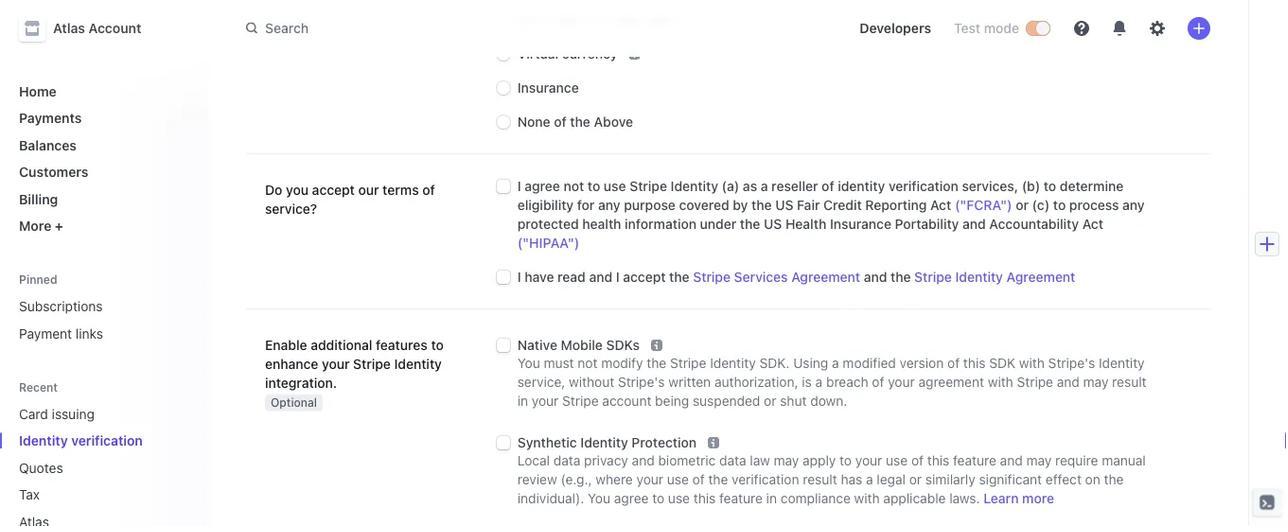 Task type: vqa. For each thing, say whether or not it's contained in the screenshot.
leftmost Created
no



Task type: describe. For each thing, give the bounding box(es) containing it.
to inside enable additional features to enhance your stripe identity integration. optional
[[431, 338, 444, 353]]

review
[[517, 472, 557, 488]]

2 data from the left
[[719, 453, 746, 469]]

i for i have read and i accept the stripe services agreement and the stripe identity agreement
[[517, 269, 521, 285]]

down.
[[810, 393, 847, 409]]

portability
[[895, 216, 959, 232]]

pinned navigation links element
[[11, 272, 193, 349]]

sdk
[[989, 356, 1016, 371]]

card issuing link
[[11, 398, 167, 429]]

help image
[[1074, 21, 1089, 36]]

developers link
[[852, 13, 939, 44]]

where
[[596, 472, 633, 488]]

of down 'modified'
[[872, 374, 884, 390]]

on
[[1085, 472, 1101, 488]]

protection
[[632, 435, 697, 451]]

(b)
[[1022, 179, 1040, 194]]

or (c) to process any protected health information under the us health insurance portability and accountability act ("hipaa")
[[517, 197, 1145, 251]]

laws.
[[950, 491, 980, 506]]

has
[[841, 472, 863, 488]]

stripe down "portability"
[[914, 269, 952, 285]]

local
[[517, 453, 550, 469]]

to right (b)
[[1044, 179, 1056, 194]]

determine
[[1060, 179, 1124, 194]]

written
[[669, 374, 711, 390]]

reseller
[[772, 179, 818, 194]]

local data privacy and biometric data law may apply to your use of this feature and may require manual review (e.g., where your use of the verification result has a legal or similarly significant effect on the individual). you agree to use this feature in compliance with applicable laws.
[[517, 453, 1146, 506]]

billing link
[[11, 184, 193, 214]]

have
[[525, 269, 554, 285]]

version
[[900, 356, 944, 371]]

telehealth
[[620, 12, 682, 28]]

stripe left services
[[693, 269, 731, 285]]

the inside you must not modify the stripe identity sdk. using a modified version of this sdk with stripe's identity service, without stripe's written authorization, is a breach of your agreement with stripe and may result in your stripe account being suspended or shut down.
[[647, 356, 667, 371]]

subscriptions link
[[11, 291, 193, 322]]

do you accept our terms of service?
[[265, 182, 435, 217]]

as
[[743, 179, 757, 194]]

payments link
[[11, 103, 193, 133]]

the left above
[[570, 114, 590, 130]]

1 vertical spatial feature
[[719, 491, 763, 506]]

Search search field
[[235, 11, 769, 46]]

shut
[[780, 393, 807, 409]]

health
[[582, 216, 621, 232]]

and down or (c) to process any protected health information under the us health insurance portability and accountability act ("hipaa")
[[864, 269, 887, 285]]

card issuing
[[19, 406, 95, 422]]

home link
[[11, 76, 193, 106]]

none of the above
[[517, 114, 633, 130]]

1 vertical spatial stripe's
[[618, 374, 665, 390]]

and up the significant
[[1000, 453, 1023, 469]]

must
[[544, 356, 574, 371]]

0 vertical spatial stripe's
[[1048, 356, 1095, 371]]

stripe identity agreement link
[[914, 269, 1076, 285]]

of up applicable
[[911, 453, 924, 469]]

search
[[265, 20, 309, 36]]

synthetic identity protection
[[517, 435, 697, 451]]

purpose
[[624, 197, 676, 213]]

payment links link
[[11, 318, 193, 349]]

0 horizontal spatial insurance
[[517, 80, 579, 96]]

under
[[700, 216, 737, 232]]

sdks
[[606, 338, 640, 353]]

process
[[1069, 197, 1119, 213]]

may inside you must not modify the stripe identity sdk. using a modified version of this sdk with stripe's identity service, without stripe's written authorization, is a breach of your agreement with stripe and may result in your stripe account being suspended or shut down.
[[1083, 374, 1109, 390]]

the down "portability"
[[891, 269, 911, 285]]

of inside the do you accept our terms of service?
[[422, 182, 435, 198]]

identity
[[838, 179, 885, 194]]

a inside local data privacy and biometric data law may apply to your use of this feature and may require manual review (e.g., where your use of the verification result has a legal or similarly significant effect on the individual). you agree to use this feature in compliance with applicable laws.
[[866, 472, 873, 488]]

with inside local data privacy and biometric data law may apply to your use of this feature and may require manual review (e.g., where your use of the verification result has a legal or similarly significant effect on the individual). you agree to use this feature in compliance with applicable laws.
[[854, 491, 880, 506]]

verification inside recent element
[[71, 433, 143, 449]]

and inside or (c) to process any protected health information under the us health insurance portability and accountability act ("hipaa")
[[963, 216, 986, 232]]

services,
[[962, 179, 1018, 194]]

none
[[517, 114, 551, 130]]

or up currency
[[603, 12, 616, 28]]

+
[[55, 218, 63, 234]]

or inside you must not modify the stripe identity sdk. using a modified version of this sdk with stripe's identity service, without stripe's written authorization, is a breach of your agreement with stripe and may result in your stripe account being suspended or shut down.
[[764, 393, 777, 409]]

more +
[[19, 218, 63, 234]]

("hipaa") link
[[517, 235, 580, 251]]

more
[[1022, 491, 1054, 506]]

you inside you must not modify the stripe identity sdk. using a modified version of this sdk with stripe's identity service, without stripe's written authorization, is a breach of your agreement with stripe and may result in your stripe account being suspended or shut down.
[[517, 356, 540, 371]]

credit
[[824, 197, 862, 213]]

for
[[577, 197, 595, 213]]

native mobile sdks
[[517, 338, 640, 353]]

suspended
[[693, 393, 760, 409]]

similarly
[[926, 472, 976, 488]]

in inside you must not modify the stripe identity sdk. using a modified version of this sdk with stripe's identity service, without stripe's written authorization, is a breach of your agreement with stripe and may result in your stripe account being suspended or shut down.
[[517, 393, 528, 409]]

protected
[[517, 216, 579, 232]]

accept inside the do you accept our terms of service?
[[312, 182, 355, 198]]

1 vertical spatial with
[[988, 374, 1013, 390]]

of inside i agree not to use stripe identity (a) as a reseller of identity verification services, (b) to determine eligibility for any purpose covered by the us fair credit reporting act
[[822, 179, 834, 194]]

1 horizontal spatial may
[[1026, 453, 1052, 469]]

agreement
[[919, 374, 984, 390]]

legal
[[877, 472, 906, 488]]

authorization,
[[715, 374, 798, 390]]

service?
[[265, 201, 317, 217]]

you inside local data privacy and biometric data law may apply to your use of this feature and may require manual review (e.g., where your use of the verification result has a legal or similarly significant effect on the individual). you agree to use this feature in compliance with applicable laws.
[[588, 491, 610, 506]]

terms
[[383, 182, 419, 198]]

synthetic
[[517, 435, 577, 451]]

more
[[19, 218, 51, 234]]

recent navigation links element
[[0, 379, 208, 526]]

stripe inside enable additional features to enhance your stripe identity integration. optional
[[353, 356, 391, 372]]

your down the version
[[888, 374, 915, 390]]

this for feature
[[927, 453, 950, 469]]

the down information on the top of page
[[669, 269, 690, 285]]

atlas account
[[53, 20, 141, 36]]

to inside or (c) to process any protected health information under the us health insurance portability and accountability act ("hipaa")
[[1053, 197, 1066, 213]]

features
[[376, 338, 428, 353]]

being
[[655, 393, 689, 409]]

information
[[625, 216, 697, 232]]

to up has
[[840, 453, 852, 469]]

a inside i agree not to use stripe identity (a) as a reseller of identity verification services, (b) to determine eligibility for any purpose covered by the us fair credit reporting act
[[761, 179, 768, 194]]

quotes link
[[11, 452, 167, 483]]

customers
[[19, 164, 88, 180]]

to down biometric on the right of the page
[[652, 491, 665, 506]]

identity verification link
[[11, 425, 167, 456]]

stripe services agreement link
[[693, 269, 860, 285]]

your down service,
[[532, 393, 559, 409]]

2 vertical spatial this
[[694, 491, 716, 506]]

of down biometric on the right of the page
[[693, 472, 705, 488]]

test
[[954, 20, 981, 36]]

identity verification
[[19, 433, 143, 449]]

telemedicine
[[517, 12, 600, 28]]

and inside you must not modify the stripe identity sdk. using a modified version of this sdk with stripe's identity service, without stripe's written authorization, is a breach of your agreement with stripe and may result in your stripe account being suspended or shut down.
[[1057, 374, 1080, 390]]

by
[[733, 197, 748, 213]]

of up agreement
[[948, 356, 960, 371]]

mobile
[[561, 338, 603, 353]]

enable additional features to enhance your stripe identity integration. optional
[[265, 338, 444, 409]]

tax
[[19, 487, 40, 503]]

pinned element
[[11, 291, 193, 349]]

read
[[558, 269, 586, 285]]

account
[[602, 393, 652, 409]]

currency
[[562, 46, 618, 62]]

the right on
[[1104, 472, 1124, 488]]

optional
[[271, 396, 317, 409]]

the inside or (c) to process any protected health information under the us health insurance portability and accountability act ("hipaa")
[[740, 216, 760, 232]]

significant
[[979, 472, 1042, 488]]

or inside local data privacy and biometric data law may apply to your use of this feature and may require manual review (e.g., where your use of the verification result has a legal or similarly significant effect on the individual). you agree to use this feature in compliance with applicable laws.
[[909, 472, 922, 488]]

result inside local data privacy and biometric data law may apply to your use of this feature and may require manual review (e.g., where your use of the verification result has a legal or similarly significant effect on the individual). you agree to use this feature in compliance with applicable laws.
[[803, 472, 837, 488]]



Task type: locate. For each thing, give the bounding box(es) containing it.
and down '("fcra")' link
[[963, 216, 986, 232]]

require
[[1055, 453, 1098, 469]]

verification inside i agree not to use stripe identity (a) as a reseller of identity verification services, (b) to determine eligibility for any purpose covered by the us fair credit reporting act
[[889, 179, 959, 194]]

use inside i agree not to use stripe identity (a) as a reseller of identity verification services, (b) to determine eligibility for any purpose covered by the us fair credit reporting act
[[604, 179, 626, 194]]

manual
[[1102, 453, 1146, 469]]

any up health at the top left
[[598, 197, 620, 213]]

act down process
[[1083, 216, 1104, 232]]

1 horizontal spatial this
[[927, 453, 950, 469]]

us down reseller
[[775, 197, 794, 213]]

0 horizontal spatial data
[[553, 453, 580, 469]]

any right process
[[1123, 197, 1145, 213]]

1 horizontal spatial feature
[[953, 453, 997, 469]]

this left sdk
[[963, 356, 986, 371]]

stripe down without
[[562, 393, 599, 409]]

and right read
[[589, 269, 612, 285]]

any inside i agree not to use stripe identity (a) as a reseller of identity verification services, (b) to determine eligibility for any purpose covered by the us fair credit reporting act
[[598, 197, 620, 213]]

insurance inside or (c) to process any protected health information under the us health insurance portability and accountability act ("hipaa")
[[830, 216, 892, 232]]

Search text field
[[235, 11, 769, 46]]

stripe up purpose
[[630, 179, 667, 194]]

2 any from the left
[[1123, 197, 1145, 213]]

1 horizontal spatial you
[[588, 491, 610, 506]]

0 vertical spatial agree
[[525, 179, 560, 194]]

agree up eligibility
[[525, 179, 560, 194]]

("fcra") link
[[955, 197, 1012, 213]]

may up the require
[[1083, 374, 1109, 390]]

1 vertical spatial insurance
[[830, 216, 892, 232]]

in down law
[[766, 491, 777, 506]]

balances link
[[11, 130, 193, 160]]

stripe up the written
[[670, 356, 706, 371]]

us left health at the top of the page
[[764, 216, 782, 232]]

or up applicable
[[909, 472, 922, 488]]

act inside i agree not to use stripe identity (a) as a reseller of identity verification services, (b) to determine eligibility for any purpose covered by the us fair credit reporting act
[[930, 197, 951, 213]]

this inside you must not modify the stripe identity sdk. using a modified version of this sdk with stripe's identity service, without stripe's written authorization, is a breach of your agreement with stripe and may result in your stripe account being suspended or shut down.
[[963, 356, 986, 371]]

learn more link
[[984, 489, 1054, 508]]

the down biometric on the right of the page
[[708, 472, 728, 488]]

1 horizontal spatial in
[[766, 491, 777, 506]]

0 vertical spatial this
[[963, 356, 986, 371]]

services
[[734, 269, 788, 285]]

stripe down features
[[353, 356, 391, 372]]

and
[[963, 216, 986, 232], [589, 269, 612, 285], [864, 269, 887, 285], [1057, 374, 1080, 390], [632, 453, 655, 469], [1000, 453, 1023, 469]]

1 vertical spatial us
[[764, 216, 782, 232]]

verification
[[889, 179, 959, 194], [71, 433, 143, 449], [732, 472, 799, 488]]

tax link
[[11, 479, 167, 510]]

stripe's
[[1048, 356, 1095, 371], [618, 374, 665, 390]]

data left law
[[719, 453, 746, 469]]

agreement
[[791, 269, 860, 285], [1007, 269, 1076, 285]]

virtual
[[517, 46, 559, 62]]

verification inside local data privacy and biometric data law may apply to your use of this feature and may require manual review (e.g., where your use of the verification result has a legal or similarly significant effect on the individual). you agree to use this feature in compliance with applicable laws.
[[732, 472, 799, 488]]

0 vertical spatial not
[[564, 179, 584, 194]]

and up the require
[[1057, 374, 1080, 390]]

may right law
[[774, 453, 799, 469]]

with right sdk
[[1019, 356, 1045, 371]]

in
[[517, 393, 528, 409], [766, 491, 777, 506]]

payment links
[[19, 326, 103, 341]]

privacy
[[584, 453, 628, 469]]

stripe's right sdk
[[1048, 356, 1095, 371]]

0 vertical spatial accept
[[312, 182, 355, 198]]

1 horizontal spatial act
[[1083, 216, 1104, 232]]

any
[[598, 197, 620, 213], [1123, 197, 1145, 213]]

0 horizontal spatial feature
[[719, 491, 763, 506]]

1 horizontal spatial result
[[1112, 374, 1147, 390]]

2 vertical spatial with
[[854, 491, 880, 506]]

accept
[[312, 182, 355, 198], [623, 269, 666, 285]]

not inside i agree not to use stripe identity (a) as a reseller of identity verification services, (b) to determine eligibility for any purpose covered by the us fair credit reporting act
[[564, 179, 584, 194]]

in inside local data privacy and biometric data law may apply to your use of this feature and may require manual review (e.g., where your use of the verification result has a legal or similarly significant effect on the individual). you agree to use this feature in compliance with applicable laws.
[[766, 491, 777, 506]]

1 horizontal spatial accept
[[623, 269, 666, 285]]

not for modify
[[578, 356, 598, 371]]

0 horizontal spatial any
[[598, 197, 620, 213]]

atlas account button
[[19, 15, 160, 42]]

stripe inside i agree not to use stripe identity (a) as a reseller of identity verification services, (b) to determine eligibility for any purpose covered by the us fair credit reporting act
[[630, 179, 667, 194]]

service,
[[517, 374, 565, 390]]

1 vertical spatial in
[[766, 491, 777, 506]]

accept left our
[[312, 182, 355, 198]]

1 horizontal spatial agree
[[614, 491, 649, 506]]

result down apply
[[803, 472, 837, 488]]

act
[[930, 197, 951, 213], [1083, 216, 1104, 232]]

("fcra")
[[955, 197, 1012, 213]]

of
[[554, 114, 567, 130], [822, 179, 834, 194], [422, 182, 435, 198], [948, 356, 960, 371], [872, 374, 884, 390], [911, 453, 924, 469], [693, 472, 705, 488]]

a right as
[[761, 179, 768, 194]]

not
[[564, 179, 584, 194], [578, 356, 598, 371]]

2 horizontal spatial this
[[963, 356, 986, 371]]

insurance down virtual
[[517, 80, 579, 96]]

us inside or (c) to process any protected health information under the us health insurance portability and accountability act ("hipaa")
[[764, 216, 782, 232]]

us
[[775, 197, 794, 213], [764, 216, 782, 232]]

and down protection
[[632, 453, 655, 469]]

accountability
[[989, 216, 1079, 232]]

your up has
[[855, 453, 882, 469]]

may
[[1083, 374, 1109, 390], [774, 453, 799, 469], [1026, 453, 1052, 469]]

accept down information on the top of page
[[623, 269, 666, 285]]

(c)
[[1032, 197, 1050, 213]]

identity inside i agree not to use stripe identity (a) as a reseller of identity verification services, (b) to determine eligibility for any purpose covered by the us fair credit reporting act
[[671, 179, 718, 194]]

feature up similarly
[[953, 453, 997, 469]]

identity inside recent element
[[19, 433, 68, 449]]

0 horizontal spatial agreement
[[791, 269, 860, 285]]

a right is
[[816, 374, 823, 390]]

or inside or (c) to process any protected health information under the us health insurance portability and accountability act ("hipaa")
[[1016, 197, 1029, 213]]

0 vertical spatial feature
[[953, 453, 997, 469]]

compliance
[[781, 491, 851, 506]]

you down native
[[517, 356, 540, 371]]

identity inside enable additional features to enhance your stripe identity integration. optional
[[394, 356, 442, 372]]

of right terms
[[422, 182, 435, 198]]

modified
[[843, 356, 896, 371]]

1 data from the left
[[553, 453, 580, 469]]

us inside i agree not to use stripe identity (a) as a reseller of identity verification services, (b) to determine eligibility for any purpose covered by the us fair credit reporting act
[[775, 197, 794, 213]]

1 vertical spatial accept
[[623, 269, 666, 285]]

2 horizontal spatial with
[[1019, 356, 1045, 371]]

billing
[[19, 191, 58, 207]]

learn
[[984, 491, 1019, 506]]

act inside or (c) to process any protected health information under the us health insurance portability and accountability act ("hipaa")
[[1083, 216, 1104, 232]]

stripe
[[630, 179, 667, 194], [693, 269, 731, 285], [914, 269, 952, 285], [670, 356, 706, 371], [353, 356, 391, 372], [1017, 374, 1053, 390], [562, 393, 599, 409]]

2 horizontal spatial may
[[1083, 374, 1109, 390]]

in down service,
[[517, 393, 528, 409]]

your
[[322, 356, 350, 372], [888, 374, 915, 390], [532, 393, 559, 409], [855, 453, 882, 469], [637, 472, 664, 488]]

2 vertical spatial verification
[[732, 472, 799, 488]]

any inside or (c) to process any protected health information under the us health insurance portability and accountability act ("hipaa")
[[1123, 197, 1145, 213]]

0 horizontal spatial this
[[694, 491, 716, 506]]

without
[[569, 374, 614, 390]]

you down where
[[588, 491, 610, 506]]

result inside you must not modify the stripe identity sdk. using a modified version of this sdk with stripe's identity service, without stripe's written authorization, is a breach of your agreement with stripe and may result in your stripe account being suspended or shut down.
[[1112, 374, 1147, 390]]

a right has
[[866, 472, 873, 488]]

0 horizontal spatial with
[[854, 491, 880, 506]]

1 vertical spatial result
[[803, 472, 837, 488]]

with down sdk
[[988, 374, 1013, 390]]

1 vertical spatial agree
[[614, 491, 649, 506]]

payments
[[19, 110, 82, 126]]

1 vertical spatial you
[[588, 491, 610, 506]]

core navigation links element
[[11, 76, 193, 241]]

1 horizontal spatial agreement
[[1007, 269, 1076, 285]]

insurance
[[517, 80, 579, 96], [830, 216, 892, 232]]

agree inside i agree not to use stripe identity (a) as a reseller of identity verification services, (b) to determine eligibility for any purpose covered by the us fair credit reporting act
[[525, 179, 560, 194]]

(a)
[[722, 179, 739, 194]]

0 horizontal spatial stripe's
[[618, 374, 665, 390]]

1 agreement from the left
[[791, 269, 860, 285]]

with
[[1019, 356, 1045, 371], [988, 374, 1013, 390], [854, 491, 880, 506]]

biometric
[[658, 453, 716, 469]]

2 horizontal spatial verification
[[889, 179, 959, 194]]

0 vertical spatial verification
[[889, 179, 959, 194]]

0 vertical spatial insurance
[[517, 80, 579, 96]]

stripe right agreement
[[1017, 374, 1053, 390]]

feature down law
[[719, 491, 763, 506]]

act up "portability"
[[930, 197, 951, 213]]

use
[[604, 179, 626, 194], [886, 453, 908, 469], [667, 472, 689, 488], [668, 491, 690, 506]]

a up breach
[[832, 356, 839, 371]]

0 horizontal spatial may
[[774, 453, 799, 469]]

agree inside local data privacy and biometric data law may apply to your use of this feature and may require manual review (e.g., where your use of the verification result has a legal or similarly significant effect on the individual). you agree to use this feature in compliance with applicable laws.
[[614, 491, 649, 506]]

agree
[[525, 179, 560, 194], [614, 491, 649, 506]]

mode
[[984, 20, 1019, 36]]

i
[[517, 179, 521, 194], [517, 269, 521, 285], [616, 269, 620, 285]]

atlas
[[53, 20, 85, 36]]

of right none
[[554, 114, 567, 130]]

balances
[[19, 137, 77, 153]]

learn more
[[984, 491, 1054, 506]]

a
[[761, 179, 768, 194], [832, 356, 839, 371], [816, 374, 823, 390], [866, 472, 873, 488]]

i have read and i accept the stripe services agreement and the stripe identity agreement
[[517, 269, 1076, 285]]

of up credit
[[822, 179, 834, 194]]

this for sdk
[[963, 356, 986, 371]]

your inside enable additional features to enhance your stripe identity integration. optional
[[322, 356, 350, 372]]

test mode
[[954, 20, 1019, 36]]

1 vertical spatial verification
[[71, 433, 143, 449]]

or left '(c)'
[[1016, 197, 1029, 213]]

1 horizontal spatial any
[[1123, 197, 1145, 213]]

verification down law
[[732, 472, 799, 488]]

may up effect
[[1026, 453, 1052, 469]]

this up similarly
[[927, 453, 950, 469]]

data up (e.g.,
[[553, 453, 580, 469]]

i right read
[[616, 269, 620, 285]]

customers link
[[11, 157, 193, 187]]

stripe's up account
[[618, 374, 665, 390]]

0 vertical spatial us
[[775, 197, 794, 213]]

the inside i agree not to use stripe identity (a) as a reseller of identity verification services, (b) to determine eligibility for any purpose covered by the us fair credit reporting act
[[752, 197, 772, 213]]

0 horizontal spatial verification
[[71, 433, 143, 449]]

recent element
[[0, 398, 208, 526]]

feature
[[953, 453, 997, 469], [719, 491, 763, 506]]

with down has
[[854, 491, 880, 506]]

not up for
[[564, 179, 584, 194]]

agreement down "accountability"
[[1007, 269, 1076, 285]]

1 horizontal spatial insurance
[[830, 216, 892, 232]]

0 vertical spatial result
[[1112, 374, 1147, 390]]

(e.g.,
[[561, 472, 592, 488]]

0 horizontal spatial result
[[803, 472, 837, 488]]

verification up quotes link
[[71, 433, 143, 449]]

integration.
[[265, 375, 337, 391]]

health
[[786, 216, 827, 232]]

i for i agree not to use stripe identity (a) as a reseller of identity verification services, (b) to determine eligibility for any purpose covered by the us fair credit reporting act
[[517, 179, 521, 194]]

agreement down or (c) to process any protected health information under the us health insurance portability and accountability act ("hipaa")
[[791, 269, 860, 285]]

i left have
[[517, 269, 521, 285]]

0 horizontal spatial in
[[517, 393, 528, 409]]

the right by
[[752, 197, 772, 213]]

1 horizontal spatial stripe's
[[1048, 356, 1095, 371]]

0 horizontal spatial you
[[517, 356, 540, 371]]

0 horizontal spatial accept
[[312, 182, 355, 198]]

0 vertical spatial you
[[517, 356, 540, 371]]

1 vertical spatial this
[[927, 453, 950, 469]]

quotes
[[19, 460, 63, 476]]

result up manual on the right bottom of page
[[1112, 374, 1147, 390]]

the right modify
[[647, 356, 667, 371]]

1 vertical spatial act
[[1083, 216, 1104, 232]]

i up eligibility
[[517, 179, 521, 194]]

to
[[588, 179, 600, 194], [1044, 179, 1056, 194], [1053, 197, 1066, 213], [431, 338, 444, 353], [840, 453, 852, 469], [652, 491, 665, 506]]

settings image
[[1150, 21, 1165, 36]]

1 horizontal spatial verification
[[732, 472, 799, 488]]

your down additional
[[322, 356, 350, 372]]

0 horizontal spatial act
[[930, 197, 951, 213]]

law
[[750, 453, 770, 469]]

this down biometric on the right of the page
[[694, 491, 716, 506]]

the down by
[[740, 216, 760, 232]]

0 vertical spatial with
[[1019, 356, 1045, 371]]

verification up reporting
[[889, 179, 959, 194]]

the
[[570, 114, 590, 130], [752, 197, 772, 213], [740, 216, 760, 232], [669, 269, 690, 285], [891, 269, 911, 285], [647, 356, 667, 371], [708, 472, 728, 488], [1104, 472, 1124, 488]]

to right features
[[431, 338, 444, 353]]

2 agreement from the left
[[1007, 269, 1076, 285]]

not for to
[[564, 179, 584, 194]]

1 any from the left
[[598, 197, 620, 213]]

your right where
[[637, 472, 664, 488]]

home
[[19, 83, 56, 99]]

0 horizontal spatial agree
[[525, 179, 560, 194]]

insurance down credit
[[830, 216, 892, 232]]

1 horizontal spatial data
[[719, 453, 746, 469]]

1 horizontal spatial with
[[988, 374, 1013, 390]]

or left shut
[[764, 393, 777, 409]]

pinned
[[19, 273, 57, 286]]

to up for
[[588, 179, 600, 194]]

("hipaa")
[[517, 235, 580, 251]]

modify
[[601, 356, 643, 371]]

reporting
[[865, 197, 927, 213]]

1 vertical spatial not
[[578, 356, 598, 371]]

agree down where
[[614, 491, 649, 506]]

i inside i agree not to use stripe identity (a) as a reseller of identity verification services, (b) to determine eligibility for any purpose covered by the us fair credit reporting act
[[517, 179, 521, 194]]

not inside you must not modify the stripe identity sdk. using a modified version of this sdk with stripe's identity service, without stripe's written authorization, is a breach of your agreement with stripe and may result in your stripe account being suspended or shut down.
[[578, 356, 598, 371]]

fair
[[797, 197, 820, 213]]

eligibility
[[517, 197, 574, 213]]

0 vertical spatial in
[[517, 393, 528, 409]]

additional
[[311, 338, 372, 353]]

to right '(c)'
[[1053, 197, 1066, 213]]

not down mobile at the bottom left of the page
[[578, 356, 598, 371]]

is
[[802, 374, 812, 390]]

0 vertical spatial act
[[930, 197, 951, 213]]



